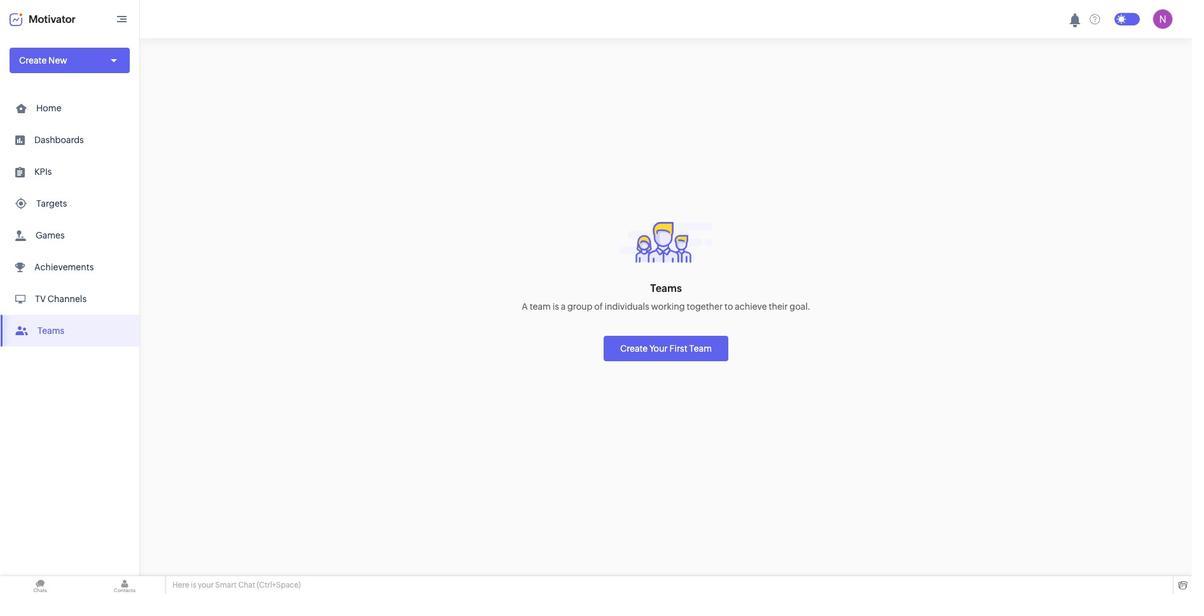 Task type: describe. For each thing, give the bounding box(es) containing it.
games
[[36, 230, 65, 241]]

create for create your first team
[[620, 343, 648, 353]]

goal.
[[790, 301, 811, 311]]

here is your smart chat (ctrl+space)
[[172, 581, 301, 590]]

their
[[769, 301, 788, 311]]

(ctrl+space)
[[257, 581, 301, 590]]

chats image
[[0, 577, 80, 594]]

a
[[522, 301, 528, 311]]

tv
[[35, 294, 46, 304]]

kpis
[[34, 167, 52, 177]]

a
[[561, 301, 566, 311]]

create your first team button
[[604, 336, 729, 361]]

team
[[689, 343, 712, 353]]

group
[[568, 301, 593, 311]]

create for create new
[[19, 55, 47, 66]]

chat
[[238, 581, 255, 590]]

1 horizontal spatial teams
[[650, 282, 682, 294]]

individuals
[[605, 301, 649, 311]]

achievements
[[34, 262, 94, 272]]

here
[[172, 581, 189, 590]]

help image
[[1090, 14, 1101, 24]]

of
[[594, 301, 603, 311]]

new
[[48, 55, 67, 66]]



Task type: vqa. For each thing, say whether or not it's contained in the screenshot.
CREATE YOUR FIRST TEAM
yes



Task type: locate. For each thing, give the bounding box(es) containing it.
smart
[[215, 581, 237, 590]]

create new
[[19, 55, 67, 66]]

first
[[670, 343, 688, 353]]

targets
[[36, 199, 67, 209]]

0 vertical spatial is
[[553, 301, 559, 311]]

1 horizontal spatial is
[[553, 301, 559, 311]]

is left the your
[[191, 581, 196, 590]]

together
[[687, 301, 723, 311]]

is
[[553, 301, 559, 311], [191, 581, 196, 590]]

1 vertical spatial create
[[620, 343, 648, 353]]

create inside button
[[620, 343, 648, 353]]

teams down tv channels
[[38, 326, 64, 336]]

list
[[0, 92, 139, 347]]

contacts image
[[85, 577, 165, 594]]

create
[[19, 55, 47, 66], [620, 343, 648, 353]]

achieve
[[735, 301, 767, 311]]

teams up a team is a group of individuals working together to achieve their goal.
[[650, 282, 682, 294]]

0 horizontal spatial create
[[19, 55, 47, 66]]

motivator
[[29, 13, 76, 25]]

dashboards
[[34, 135, 84, 145]]

your
[[198, 581, 214, 590]]

1 vertical spatial teams
[[38, 326, 64, 336]]

1 vertical spatial is
[[191, 581, 196, 590]]

create left your
[[620, 343, 648, 353]]

0 vertical spatial create
[[19, 55, 47, 66]]

teams
[[650, 282, 682, 294], [38, 326, 64, 336]]

team
[[530, 301, 551, 311]]

user image
[[1153, 9, 1173, 29]]

create your first team
[[620, 343, 712, 353]]

to
[[725, 301, 733, 311]]

0 vertical spatial teams
[[650, 282, 682, 294]]

0 horizontal spatial is
[[191, 581, 196, 590]]

1 horizontal spatial create
[[620, 343, 648, 353]]

teams inside list
[[38, 326, 64, 336]]

a team is a group of individuals working together to achieve their goal.
[[522, 301, 811, 311]]

0 horizontal spatial teams
[[38, 326, 64, 336]]

create left the new
[[19, 55, 47, 66]]

your
[[650, 343, 668, 353]]

working
[[651, 301, 685, 311]]

home
[[36, 103, 61, 113]]

is left a
[[553, 301, 559, 311]]

tv channels
[[35, 294, 87, 304]]

channels
[[48, 294, 87, 304]]

list containing home
[[0, 92, 139, 347]]



